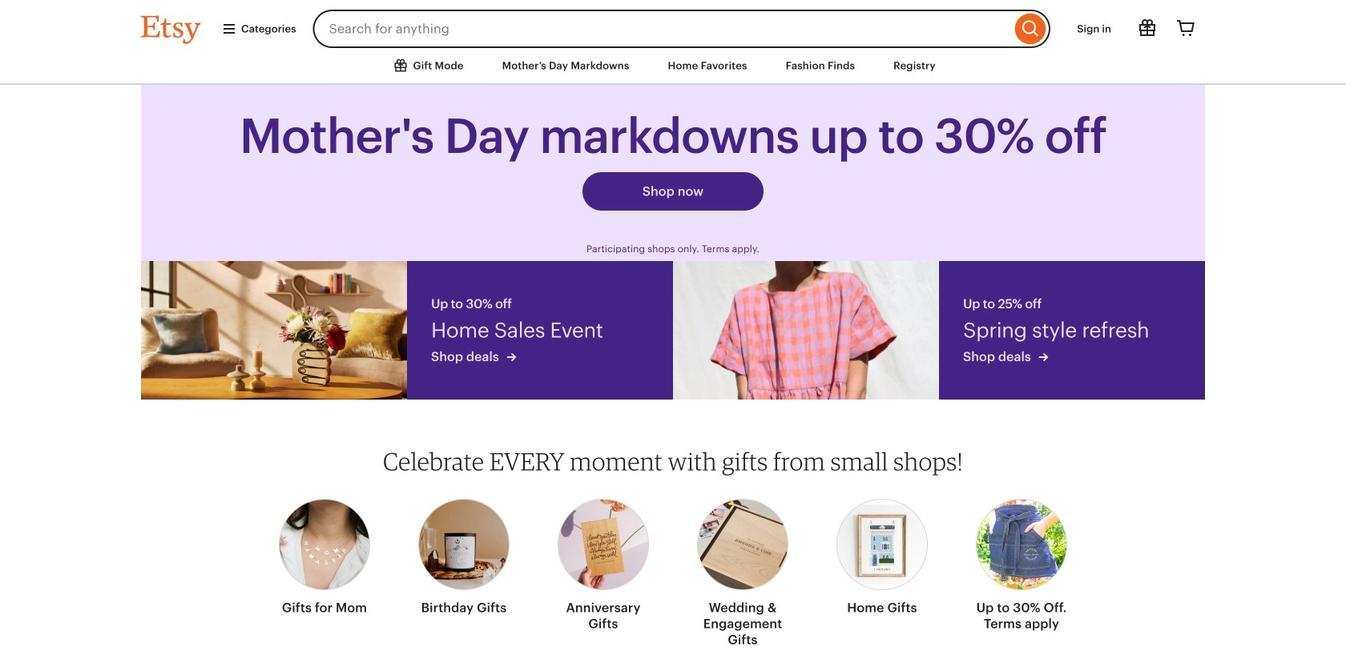 Task type: locate. For each thing, give the bounding box(es) containing it.
None search field
[[313, 10, 1051, 48]]

menu bar
[[0, 0, 1347, 85], [112, 48, 1235, 85]]

Search for anything text field
[[313, 10, 1012, 48]]

banner
[[112, 0, 1235, 48]]



Task type: vqa. For each thing, say whether or not it's contained in the screenshot.
the 'decoration'
no



